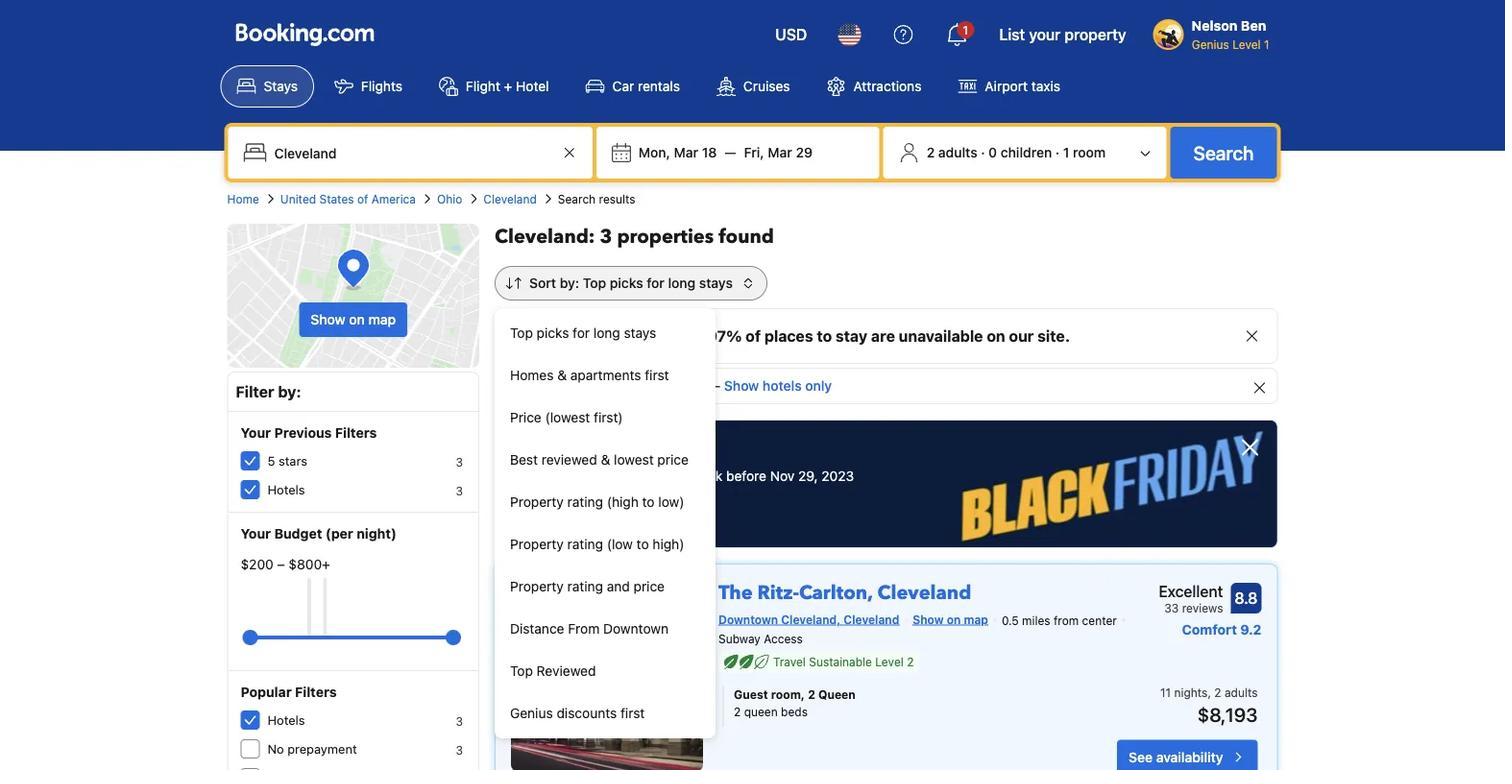 Task type: locate. For each thing, give the bounding box(es) containing it.
& up more
[[601, 452, 611, 468]]

0 vertical spatial picks
[[610, 275, 644, 291]]

children
[[1001, 145, 1053, 160]]

budget
[[274, 526, 322, 542]]

see for see availability
[[1129, 750, 1153, 766]]

long
[[668, 275, 696, 291], [594, 325, 621, 341]]

downtown inside 'button'
[[604, 621, 669, 637]]

your
[[1030, 25, 1061, 44], [618, 327, 652, 345]]

2 inside 11 nights , 2 adults $8,193
[[1215, 687, 1222, 700]]

your for your budget (per night)
[[241, 526, 271, 542]]

reviewed
[[537, 664, 596, 679]]

1 vertical spatial genius
[[510, 706, 553, 722]]

1 mar from the left
[[674, 145, 699, 160]]

friday
[[567, 436, 625, 463]]

best reviewed & lowest price
[[510, 452, 689, 468]]

center
[[1083, 614, 1118, 628]]

property
[[510, 494, 564, 510], [510, 537, 564, 553], [510, 579, 564, 595]]

1 horizontal spatial picks
[[610, 275, 644, 291]]

0 vertical spatial see
[[523, 507, 547, 523]]

8.8
[[1235, 590, 1259, 608]]

1 vertical spatial to
[[643, 494, 655, 510]]

1 vertical spatial picks
[[537, 325, 569, 341]]

genius down nelson
[[1192, 37, 1230, 51]]

0 vertical spatial show
[[311, 312, 346, 328]]

top inside button
[[510, 325, 533, 341]]

first right discounts
[[621, 706, 645, 722]]

2023
[[822, 469, 855, 484]]

the ritz-carlton, cleveland image
[[511, 580, 704, 771]]

,
[[1208, 687, 1212, 700]]

mon, mar 18 button
[[631, 136, 725, 170]]

& right the homes
[[558, 368, 567, 383]]

results
[[599, 192, 636, 206], [535, 378, 577, 394]]

long down 'properties'
[[668, 275, 696, 291]]

results up price (lowest first)
[[535, 378, 577, 394]]

adults inside button
[[939, 145, 978, 160]]

1 vertical spatial your
[[618, 327, 652, 345]]

2 property from the top
[[510, 537, 564, 553]]

property down save
[[510, 494, 564, 510]]

0 horizontal spatial map
[[369, 312, 396, 328]]

search for search results
[[558, 192, 596, 206]]

0 vertical spatial &
[[558, 368, 567, 383]]

home
[[227, 192, 259, 206]]

property down available
[[510, 537, 564, 553]]

0 vertical spatial search
[[1194, 141, 1255, 164]]

0 vertical spatial level
[[1233, 37, 1261, 51]]

excellent element
[[1159, 580, 1224, 604]]

1 hotels from the left
[[672, 378, 710, 394]]

homes & apartments first
[[510, 368, 669, 383]]

2 horizontal spatial show
[[913, 613, 944, 627]]

airport taxis
[[985, 78, 1061, 94]]

2 vertical spatial 1
[[1064, 145, 1070, 160]]

1 vertical spatial your
[[241, 425, 271, 441]]

rating for (low
[[568, 537, 604, 553]]

0 vertical spatial –
[[713, 378, 721, 394]]

hotels down the 5 stars
[[268, 483, 305, 497]]

stars
[[279, 454, 307, 469]]

0 horizontal spatial search
[[558, 192, 596, 206]]

carlton,
[[800, 580, 873, 607]]

your up $200
[[241, 526, 271, 542]]

save
[[511, 469, 541, 484]]

your left the 'filters,'
[[618, 327, 652, 345]]

0 horizontal spatial by:
[[278, 383, 301, 401]]

see left availability
[[1129, 750, 1153, 766]]

genius down top reviewed
[[510, 706, 553, 722]]

nelson
[[1192, 18, 1238, 34]]

for up the "homes & apartments first"
[[573, 325, 590, 341]]

0 horizontal spatial genius
[[510, 706, 553, 722]]

1 vertical spatial by:
[[278, 383, 301, 401]]

cleveland:
[[495, 224, 595, 250]]

room
[[1074, 145, 1106, 160]]

list your property
[[1000, 25, 1127, 44]]

1 vertical spatial &
[[601, 452, 611, 468]]

price up you
[[658, 452, 689, 468]]

level down ben
[[1233, 37, 1261, 51]]

stays up "97%"
[[700, 275, 733, 291]]

1 vertical spatial see
[[1129, 750, 1153, 766]]

2 · from the left
[[1056, 145, 1060, 160]]

results for your
[[535, 378, 577, 394]]

from
[[568, 621, 600, 637]]

property rating (high to low)
[[510, 494, 685, 510]]

2 left 0
[[927, 145, 935, 160]]

price (lowest first)
[[510, 410, 623, 426]]

0 vertical spatial long
[[668, 275, 696, 291]]

available
[[550, 507, 606, 523]]

0 vertical spatial your
[[504, 378, 532, 394]]

for inside button
[[573, 325, 590, 341]]

stays
[[700, 275, 733, 291], [624, 325, 657, 341]]

picks
[[610, 275, 644, 291], [537, 325, 569, 341]]

genius
[[1192, 37, 1230, 51], [510, 706, 553, 722]]

1 button
[[935, 12, 981, 58]]

2 vertical spatial to
[[637, 537, 649, 553]]

mar left 29
[[768, 145, 793, 160]]

first down the 'filters,'
[[645, 368, 669, 383]]

to right (low at the bottom left of the page
[[637, 537, 649, 553]]

long right based
[[594, 325, 621, 341]]

$800+
[[289, 557, 330, 573]]

downtown up "subway"
[[719, 613, 779, 627]]

more
[[594, 469, 626, 484]]

price right and
[[634, 579, 665, 595]]

your results include condo hotels – show hotels only
[[504, 378, 832, 394]]

of right "97%"
[[746, 327, 761, 345]]

adults up $8,193
[[1225, 687, 1259, 700]]

attractions link
[[811, 65, 938, 108]]

our
[[1010, 327, 1035, 345]]

0 vertical spatial top
[[583, 275, 607, 291]]

fri,
[[744, 145, 765, 160]]

distance from downtown button
[[495, 608, 716, 651]]

Where are you going? field
[[267, 136, 558, 170]]

0 horizontal spatial see
[[523, 507, 547, 523]]

hotels
[[672, 378, 710, 394], [763, 378, 802, 394]]

0 vertical spatial 1
[[964, 23, 969, 37]]

3 property from the top
[[510, 579, 564, 595]]

on inside "button"
[[349, 312, 365, 328]]

0 vertical spatial filters
[[335, 425, 377, 441]]

1 horizontal spatial see
[[1129, 750, 1153, 766]]

top inside "button"
[[510, 664, 533, 679]]

your up price at the left bottom of page
[[504, 378, 532, 394]]

show hotels only link
[[725, 378, 832, 394]]

1 vertical spatial hotels
[[268, 714, 305, 728]]

black friday deals image
[[496, 421, 1278, 548]]

1 horizontal spatial hotels
[[763, 378, 802, 394]]

1 horizontal spatial for
[[647, 275, 665, 291]]

29
[[796, 145, 813, 160]]

filters right previous
[[335, 425, 377, 441]]

0 horizontal spatial hotels
[[672, 378, 710, 394]]

1 vertical spatial for
[[573, 325, 590, 341]]

1 down ben
[[1265, 37, 1270, 51]]

1 inside nelson ben genius level 1
[[1265, 37, 1270, 51]]

1 vertical spatial long
[[594, 325, 621, 341]]

cleveland up the '0.5 miles from center subway access'
[[878, 580, 972, 607]]

0 horizontal spatial stays
[[624, 325, 657, 341]]

1 vertical spatial cleveland
[[878, 580, 972, 607]]

map
[[369, 312, 396, 328], [964, 613, 989, 627]]

2 vertical spatial rating
[[568, 579, 604, 595]]

distance from downtown
[[510, 621, 669, 637]]

1 horizontal spatial results
[[599, 192, 636, 206]]

downtown down and
[[604, 621, 669, 637]]

1 vertical spatial level
[[876, 656, 904, 670]]

1 vertical spatial stays
[[624, 325, 657, 341]]

0 horizontal spatial &
[[558, 368, 567, 383]]

1 left list on the top of the page
[[964, 23, 969, 37]]

top for reviewed
[[510, 664, 533, 679]]

(high
[[607, 494, 639, 510]]

· right 'children'
[[1056, 145, 1060, 160]]

picks down 'cleveland: 3 properties found'
[[610, 275, 644, 291]]

0 vertical spatial map
[[369, 312, 396, 328]]

2 rating from the top
[[568, 537, 604, 553]]

2 horizontal spatial 1
[[1265, 37, 1270, 51]]

homes & apartments first button
[[495, 355, 716, 397]]

cleveland up cleveland:
[[484, 192, 537, 206]]

1 vertical spatial 1
[[1265, 37, 1270, 51]]

hotels right condo
[[672, 378, 710, 394]]

1 horizontal spatial &
[[601, 452, 611, 468]]

0 horizontal spatial level
[[876, 656, 904, 670]]

1 rating from the top
[[568, 494, 604, 510]]

0 vertical spatial to
[[817, 327, 832, 345]]

0 vertical spatial genius
[[1192, 37, 1230, 51]]

by: right sort
[[560, 275, 580, 291]]

your budget (per night)
[[241, 526, 397, 542]]

2 mar from the left
[[768, 145, 793, 160]]

top up top picks for long stays
[[583, 275, 607, 291]]

0 vertical spatial first
[[645, 368, 669, 383]]

travel
[[774, 656, 806, 670]]

when
[[629, 469, 662, 484]]

0 vertical spatial show on map
[[311, 312, 396, 328]]

top left reviewed
[[510, 664, 533, 679]]

cleveland down the ritz-carlton, cleveland
[[844, 613, 900, 627]]

level up guest room, 2 queen link
[[876, 656, 904, 670]]

2 down guest
[[734, 706, 741, 720]]

0 horizontal spatial picks
[[537, 325, 569, 341]]

rentals
[[638, 78, 680, 94]]

1 property from the top
[[510, 494, 564, 510]]

0 horizontal spatial 1
[[964, 23, 969, 37]]

1 vertical spatial rating
[[568, 537, 604, 553]]

adults
[[939, 145, 978, 160], [1225, 687, 1259, 700]]

by:
[[560, 275, 580, 291], [278, 383, 301, 401]]

hotels left only
[[763, 378, 802, 394]]

by: for sort
[[560, 275, 580, 291]]

only
[[806, 378, 832, 394]]

1 horizontal spatial level
[[1233, 37, 1261, 51]]

ritz-
[[758, 580, 800, 607]]

property rating and price
[[510, 579, 665, 595]]

your for your previous filters
[[241, 425, 271, 441]]

see inside see available deals button
[[523, 507, 547, 523]]

1 horizontal spatial genius
[[1192, 37, 1230, 51]]

filters right popular
[[295, 685, 337, 701]]

1 vertical spatial search
[[558, 192, 596, 206]]

of right states
[[357, 192, 368, 206]]

0 horizontal spatial long
[[594, 325, 621, 341]]

2 vertical spatial top
[[510, 664, 533, 679]]

hotels down popular filters
[[268, 714, 305, 728]]

show
[[311, 312, 346, 328], [725, 378, 759, 394], [913, 613, 944, 627]]

stays down the sort by: top picks for long stays on the top left of page
[[624, 325, 657, 341]]

1 horizontal spatial adults
[[1225, 687, 1259, 700]]

top up the homes
[[510, 325, 533, 341]]

– right $200
[[277, 557, 285, 573]]

prepayment
[[288, 742, 357, 757]]

by: right filter
[[278, 383, 301, 401]]

sort
[[530, 275, 557, 291]]

0 horizontal spatial of
[[357, 192, 368, 206]]

3 rating from the top
[[568, 579, 604, 595]]

1 horizontal spatial by:
[[560, 275, 580, 291]]

1 horizontal spatial search
[[1194, 141, 1255, 164]]

results for search
[[599, 192, 636, 206]]

to left stay
[[817, 327, 832, 345]]

2 right ,
[[1215, 687, 1222, 700]]

search inside "button"
[[1194, 141, 1255, 164]]

places
[[765, 327, 814, 345]]

subway
[[719, 633, 761, 646]]

1 vertical spatial first
[[621, 706, 645, 722]]

rating
[[568, 494, 604, 510], [568, 537, 604, 553], [568, 579, 604, 595]]

your up the 5
[[241, 425, 271, 441]]

see for see available deals
[[523, 507, 547, 523]]

2 adults · 0 children · 1 room button
[[892, 135, 1160, 171]]

0 horizontal spatial ·
[[981, 145, 986, 160]]

1 vertical spatial property
[[510, 537, 564, 553]]

no prepayment
[[268, 742, 357, 757]]

picks up the homes
[[537, 325, 569, 341]]

2 vertical spatial show
[[913, 613, 944, 627]]

see inside see availability link
[[1129, 750, 1153, 766]]

0 vertical spatial by:
[[560, 275, 580, 291]]

first)
[[594, 410, 623, 426]]

1 hotels from the top
[[268, 483, 305, 497]]

your right list on the top of the page
[[1030, 25, 1061, 44]]

1 horizontal spatial stays
[[700, 275, 733, 291]]

0 horizontal spatial mar
[[674, 145, 699, 160]]

· left 0
[[981, 145, 986, 160]]

beds
[[781, 706, 808, 720]]

1 horizontal spatial map
[[964, 613, 989, 627]]

– down "97%"
[[713, 378, 721, 394]]

property rating and price button
[[495, 566, 716, 608]]

property up distance
[[510, 579, 564, 595]]

adults left 0
[[939, 145, 978, 160]]

1 left 'room'
[[1064, 145, 1070, 160]]

for down 'properties'
[[647, 275, 665, 291]]

group
[[250, 623, 454, 654]]

include
[[581, 378, 626, 394]]

rating for (high
[[568, 494, 604, 510]]

see down save
[[523, 507, 547, 523]]

1 horizontal spatial mar
[[768, 145, 793, 160]]

condo
[[629, 378, 668, 394]]

0 horizontal spatial for
[[573, 325, 590, 341]]

top reviewed
[[510, 664, 596, 679]]

2 vertical spatial property
[[510, 579, 564, 595]]

downtown
[[719, 613, 779, 627], [604, 621, 669, 637]]

flight
[[466, 78, 501, 94]]

first inside button
[[645, 368, 669, 383]]

to for high)
[[637, 537, 649, 553]]

1 horizontal spatial 1
[[1064, 145, 1070, 160]]

results up 'cleveland: 3 properties found'
[[599, 192, 636, 206]]

1 vertical spatial –
[[277, 557, 285, 573]]

scored 8.8 element
[[1232, 583, 1262, 614]]

list
[[1000, 25, 1026, 44]]

to left low)
[[643, 494, 655, 510]]

mar
[[674, 145, 699, 160], [768, 145, 793, 160]]

flight + hotel
[[466, 78, 549, 94]]

0 horizontal spatial adults
[[939, 145, 978, 160]]

1 vertical spatial show on map
[[913, 613, 989, 627]]

0 vertical spatial results
[[599, 192, 636, 206]]

0 horizontal spatial show on map
[[311, 312, 396, 328]]

1 inside dropdown button
[[964, 23, 969, 37]]

fri, mar 29 button
[[737, 136, 821, 170]]

1 horizontal spatial ·
[[1056, 145, 1060, 160]]

0 vertical spatial for
[[647, 275, 665, 291]]

mar left 18
[[674, 145, 699, 160]]

0 vertical spatial adults
[[939, 145, 978, 160]]

0 vertical spatial rating
[[568, 494, 604, 510]]

level inside nelson ben genius level 1
[[1233, 37, 1261, 51]]



Task type: vqa. For each thing, say whether or not it's contained in the screenshot.
ohio
yes



Task type: describe. For each thing, give the bounding box(es) containing it.
taxis
[[1032, 78, 1061, 94]]

airport taxis link
[[942, 65, 1077, 108]]

1 horizontal spatial downtown
[[719, 613, 779, 627]]

1 · from the left
[[981, 145, 986, 160]]

genius inside nelson ben genius level 1
[[1192, 37, 1230, 51]]

hotel
[[516, 78, 549, 94]]

property for property rating (high to low)
[[510, 494, 564, 510]]

usd
[[776, 25, 808, 44]]

1 vertical spatial of
[[746, 327, 761, 345]]

car
[[613, 78, 635, 94]]

reviews
[[1183, 602, 1224, 615]]

booking.com image
[[236, 23, 374, 46]]

guest
[[734, 689, 768, 702]]

price (lowest first) button
[[495, 397, 716, 439]]

book
[[692, 469, 723, 484]]

best
[[510, 452, 538, 468]]

$200
[[241, 557, 274, 573]]

show on map button
[[299, 303, 408, 337]]

ohio link
[[437, 190, 463, 208]]

from
[[1054, 614, 1079, 628]]

1 horizontal spatial long
[[668, 275, 696, 291]]

1 vertical spatial show
[[725, 378, 759, 394]]

& inside button
[[558, 368, 567, 383]]

guest room, 2 queen link
[[734, 687, 1059, 704]]

properties
[[617, 224, 714, 250]]

1 vertical spatial map
[[964, 613, 989, 627]]

the ritz-carlton, cleveland
[[719, 580, 972, 607]]

excellent
[[1159, 583, 1224, 601]]

(lowest
[[545, 410, 590, 426]]

united states of america link
[[280, 190, 416, 208]]

(low
[[607, 537, 633, 553]]

1 vertical spatial filters
[[295, 685, 337, 701]]

see availability link
[[1118, 741, 1259, 771]]

apartments
[[571, 368, 641, 383]]

& inside button
[[601, 452, 611, 468]]

before
[[727, 469, 767, 484]]

search button
[[1171, 127, 1278, 179]]

stays inside button
[[624, 325, 657, 341]]

reviewed
[[542, 452, 598, 468]]

usd button
[[764, 12, 819, 58]]

0.5 miles from center subway access
[[719, 614, 1118, 646]]

your previous filters
[[241, 425, 377, 441]]

stays
[[264, 78, 298, 94]]

based on your filters, 97% of places to stay are unavailable on our site.
[[546, 327, 1071, 345]]

0 vertical spatial price
[[658, 452, 689, 468]]

1 horizontal spatial show on map
[[913, 613, 989, 627]]

rating for and
[[568, 579, 604, 595]]

2 inside button
[[927, 145, 935, 160]]

see availability
[[1129, 750, 1224, 766]]

search results updated. cleveland: 3 properties found. applied filters: 5 stars, hotels. element
[[495, 224, 1279, 251]]

high)
[[653, 537, 685, 553]]

filter by:
[[236, 383, 301, 401]]

top for picks
[[510, 325, 533, 341]]

no
[[268, 742, 284, 757]]

cleveland link
[[484, 190, 537, 208]]

$8,193
[[1198, 704, 1259, 727]]

2 down the '0.5 miles from center subway access'
[[907, 656, 914, 670]]

9.2
[[1241, 622, 1262, 638]]

1 inside button
[[1064, 145, 1070, 160]]

2 hotels from the top
[[268, 714, 305, 728]]

2 hotels from the left
[[763, 378, 802, 394]]

stay
[[836, 327, 868, 345]]

0 horizontal spatial your
[[618, 327, 652, 345]]

first inside button
[[621, 706, 645, 722]]

queen
[[745, 706, 778, 720]]

night)
[[357, 526, 397, 542]]

comfort 9.2
[[1183, 622, 1262, 638]]

$200 – $800+
[[241, 557, 330, 573]]

97%
[[708, 327, 742, 345]]

0 vertical spatial cleveland
[[484, 192, 537, 206]]

car rentals
[[613, 78, 680, 94]]

black friday deals save 30% or more when you book before nov 29, 2023
[[511, 436, 855, 484]]

ben
[[1242, 18, 1267, 34]]

0 vertical spatial stays
[[700, 275, 733, 291]]

map inside "button"
[[369, 312, 396, 328]]

cruises link
[[701, 65, 807, 108]]

travel sustainable level 2
[[774, 656, 914, 670]]

and
[[607, 579, 630, 595]]

unavailable
[[899, 327, 984, 345]]

discounts
[[557, 706, 617, 722]]

availability
[[1157, 750, 1224, 766]]

picks inside button
[[537, 325, 569, 341]]

low)
[[659, 494, 685, 510]]

price
[[510, 410, 542, 426]]

best reviewed & lowest price button
[[495, 439, 716, 481]]

ohio
[[437, 192, 463, 206]]

33
[[1165, 602, 1179, 615]]

2 right "room,"
[[808, 689, 816, 702]]

top picks for long stays
[[510, 325, 657, 341]]

+
[[504, 78, 513, 94]]

homes
[[510, 368, 554, 383]]

your for your results include condo hotels – show hotels only
[[504, 378, 532, 394]]

1 vertical spatial price
[[634, 579, 665, 595]]

property
[[1065, 25, 1127, 44]]

0 horizontal spatial –
[[277, 557, 285, 573]]

0 vertical spatial of
[[357, 192, 368, 206]]

the ritz-carlton, cleveland link
[[719, 573, 972, 607]]

previous
[[274, 425, 332, 441]]

mon, mar 18 — fri, mar 29
[[639, 145, 813, 160]]

11 nights , 2 adults $8,193
[[1161, 687, 1259, 727]]

show on map inside show on map "button"
[[311, 312, 396, 328]]

property for property rating and price
[[510, 579, 564, 595]]

guest room, 2 queen 2 queen beds
[[734, 689, 856, 720]]

found
[[719, 224, 775, 250]]

your account menu nelson ben genius level 1 element
[[1154, 9, 1278, 53]]

18
[[702, 145, 717, 160]]

1 horizontal spatial –
[[713, 378, 721, 394]]

long inside button
[[594, 325, 621, 341]]

adults inside 11 nights , 2 adults $8,193
[[1225, 687, 1259, 700]]

search for search
[[1194, 141, 1255, 164]]

show inside "button"
[[311, 312, 346, 328]]

(per
[[326, 526, 354, 542]]

by: for filter
[[278, 383, 301, 401]]

property for property rating (low to high)
[[510, 537, 564, 553]]

stays link
[[221, 65, 314, 108]]

filter
[[236, 383, 275, 401]]

flight + hotel link
[[423, 65, 566, 108]]

to for low)
[[643, 494, 655, 510]]

30%
[[545, 469, 574, 484]]

comfort
[[1183, 622, 1238, 638]]

2 vertical spatial cleveland
[[844, 613, 900, 627]]

0 vertical spatial your
[[1030, 25, 1061, 44]]

cleveland,
[[782, 613, 841, 627]]

0
[[989, 145, 998, 160]]

deals
[[609, 507, 643, 523]]

genius inside button
[[510, 706, 553, 722]]

see available deals button
[[511, 498, 655, 532]]

room,
[[771, 689, 805, 702]]

2 adults · 0 children · 1 room
[[927, 145, 1106, 160]]

based
[[546, 327, 592, 345]]

excellent 33 reviews
[[1159, 583, 1224, 615]]



